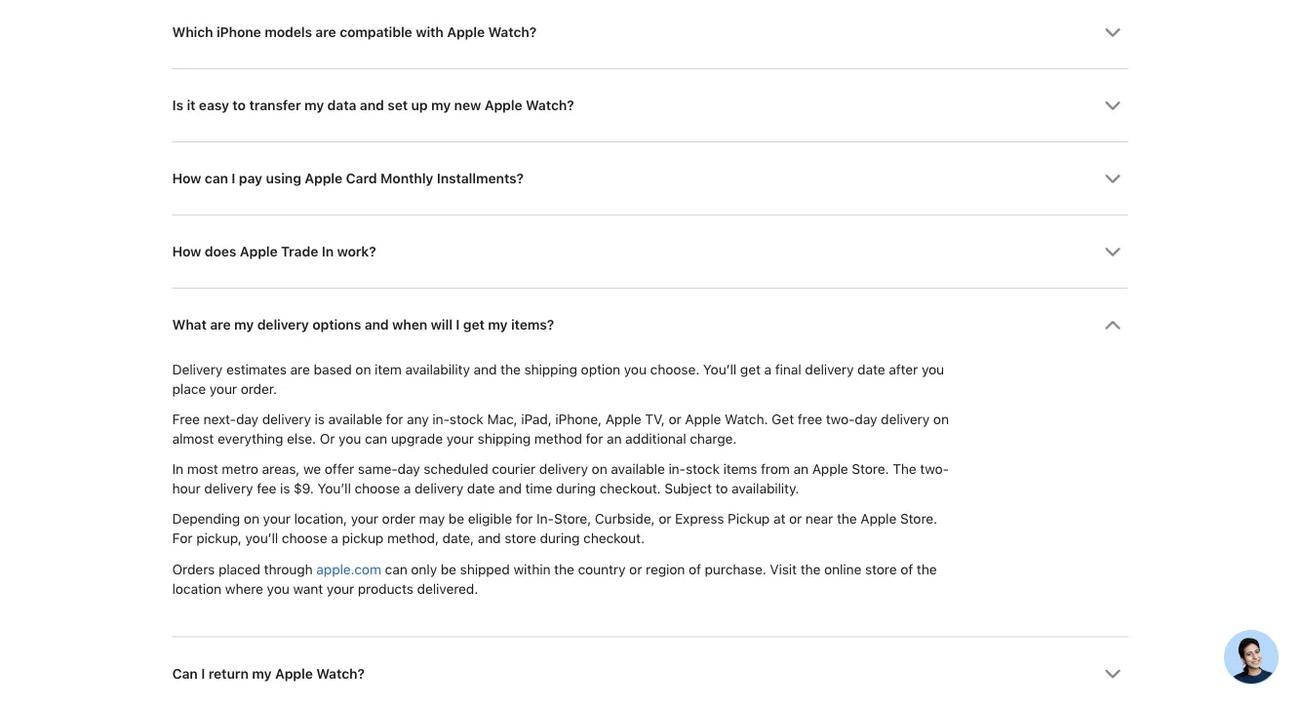Task type: describe. For each thing, give the bounding box(es) containing it.
installments?
[[437, 171, 524, 187]]

delivery estimates are based on item availability and the shipping option you choose. you'll get a final delivery date after you place your order.
[[172, 362, 945, 398]]

date inside delivery estimates are based on item availability and the shipping option you choose. you'll get a final delivery date after you place your order.
[[858, 362, 886, 378]]

or
[[320, 431, 335, 448]]

apple inside how does apple trade in work? dropdown button
[[240, 244, 278, 260]]

only
[[411, 561, 437, 578]]

apple inside is it easy to transfer my data and set up my new apple watch? dropdown button
[[485, 97, 523, 114]]

fee
[[257, 481, 276, 498]]

can inside free next-day delivery is available for any in-stock mac, ipad, iphone, apple tv, or apple watch. get free two-day delivery on almost everything else. or you can upgrade your shipping method for an additional charge.
[[365, 431, 387, 448]]

from
[[761, 462, 790, 478]]

be inside depending on your location, your order may be eligible for in-store, curbside, or express pickup at or near the apple store. for pickup, you'll choose a pickup method, date, and store during checkout.
[[449, 511, 465, 528]]

work?
[[337, 244, 376, 260]]

my left data
[[304, 97, 324, 114]]

and left when
[[365, 317, 389, 334]]

available inside 'in most metro areas, we offer same-day scheduled courier delivery on available in-stock items from an apple store. the two- hour delivery fee is $9. you'll choose a delivery date and time during checkout. subject to availability.'
[[611, 462, 665, 478]]

which iphone models are compatible with apple watch?
[[172, 24, 537, 41]]

apple inside 'which iphone models are compatible with apple watch?' dropdown button
[[447, 24, 485, 41]]

and inside 'in most metro areas, we offer same-day scheduled courier delivery on available in-stock items from an apple store. the two- hour delivery fee is $9. you'll choose a delivery date and time during checkout. subject to availability.'
[[499, 481, 522, 498]]

up
[[411, 97, 428, 114]]

where
[[225, 581, 263, 598]]

checkout. inside depending on your location, your order may be eligible for in-store, curbside, or express pickup at or near the apple store. for pickup, you'll choose a pickup method, date, and store during checkout.
[[584, 531, 645, 548]]

stock inside free next-day delivery is available for any in-stock mac, ipad, iphone, apple tv, or apple watch. get free two-day delivery on almost everything else. or you can upgrade your shipping method for an additional charge.
[[450, 412, 484, 428]]

0 horizontal spatial are
[[210, 317, 231, 334]]

an inside free next-day delivery is available for any in-stock mac, ipad, iphone, apple tv, or apple watch. get free two-day delivery on almost everything else. or you can upgrade your shipping method for an additional charge.
[[607, 431, 622, 448]]

shipping inside delivery estimates are based on item availability and the shipping option you choose. you'll get a final delivery date after you place your order.
[[524, 362, 578, 378]]

offer
[[325, 462, 354, 478]]

data
[[328, 97, 357, 114]]

iphone,
[[556, 412, 602, 428]]

orders placed through apple.com
[[172, 561, 381, 578]]

availability
[[406, 362, 470, 378]]

can inside dropdown button
[[205, 171, 228, 187]]

apple.com link
[[317, 561, 381, 578]]

store inside depending on your location, your order may be eligible for in-store, curbside, or express pickup at or near the apple store. for pickup, you'll choose a pickup method, date, and store during checkout.
[[505, 531, 536, 548]]

at
[[774, 511, 786, 528]]

tv,
[[645, 412, 665, 428]]

how does apple trade in work?
[[172, 244, 376, 260]]

in inside 'in most metro areas, we offer same-day scheduled courier delivery on available in-stock items from an apple store. the two- hour delivery fee is $9. you'll choose a delivery date and time during checkout. subject to availability.'
[[172, 462, 183, 478]]

chevrondown image inside how does apple trade in work? dropdown button
[[1105, 244, 1122, 261]]

final
[[776, 362, 802, 378]]

delivered.
[[417, 581, 478, 598]]

estimates
[[226, 362, 287, 378]]

mac,
[[487, 412, 518, 428]]

through
[[264, 561, 313, 578]]

trade
[[281, 244, 318, 260]]

get inside delivery estimates are based on item availability and the shipping option you choose. you'll get a final delivery date after you place your order.
[[741, 362, 761, 378]]

the right "online" on the right bottom of the page
[[917, 561, 937, 578]]

apple inside can i return my apple watch? dropdown button
[[275, 666, 313, 683]]

is it easy to transfer my data and set up my new apple watch?
[[172, 97, 574, 114]]

your inside can only be shipped within the country or region of purchase. visit the online store of the location where you want your products delivered.
[[327, 581, 354, 598]]

date inside 'in most metro areas, we offer same-day scheduled courier delivery on available in-stock items from an apple store. the two- hour delivery fee is $9. you'll choose a delivery date and time during checkout. subject to availability.'
[[467, 481, 495, 498]]

two- inside 'in most metro areas, we offer same-day scheduled courier delivery on available in-stock items from an apple store. the two- hour delivery fee is $9. you'll choose a delivery date and time during checkout. subject to availability.'
[[921, 462, 950, 478]]

how for how does apple trade in work?
[[172, 244, 201, 260]]

the right visit
[[801, 561, 821, 578]]

is inside free next-day delivery is available for any in-stock mac, ipad, iphone, apple tv, or apple watch. get free two-day delivery on almost everything else. or you can upgrade your shipping method for an additional charge.
[[315, 412, 325, 428]]

your up the pickup
[[351, 511, 379, 528]]

hour
[[172, 481, 201, 498]]

want
[[293, 581, 323, 598]]

choose.
[[651, 362, 700, 378]]

depending
[[172, 511, 240, 528]]

eligible
[[468, 511, 512, 528]]

you'll inside 'in most metro areas, we offer same-day scheduled courier delivery on available in-stock items from an apple store. the two- hour delivery fee is $9. you'll choose a delivery date and time during checkout. subject to availability.'
[[318, 481, 351, 498]]

iphone
[[217, 24, 261, 41]]

store,
[[554, 511, 592, 528]]

how does apple trade in work? button
[[172, 216, 1129, 288]]

my inside dropdown button
[[252, 666, 272, 683]]

pay
[[239, 171, 262, 187]]

what
[[172, 317, 207, 334]]

free
[[798, 412, 823, 428]]

delivery down metro on the bottom left of the page
[[204, 481, 253, 498]]

store. inside 'in most metro areas, we offer same-day scheduled courier delivery on available in-stock items from an apple store. the two- hour delivery fee is $9. you'll choose a delivery date and time during checkout. subject to availability.'
[[852, 462, 890, 478]]

get
[[772, 412, 794, 428]]

0 vertical spatial watch?
[[488, 24, 537, 41]]

what are my delivery options and when will i get my items?
[[172, 317, 554, 334]]

or right at
[[790, 511, 802, 528]]

in-
[[537, 511, 554, 528]]

watch? inside dropdown button
[[316, 666, 365, 683]]

does
[[205, 244, 237, 260]]

using
[[266, 171, 301, 187]]

new
[[454, 97, 481, 114]]

how can i pay using apple card monthly installments? button
[[172, 143, 1129, 215]]

the right within
[[554, 561, 575, 578]]

the
[[893, 462, 917, 478]]

method,
[[387, 531, 439, 548]]

in- inside 'in most metro areas, we offer same-day scheduled courier delivery on available in-stock items from an apple store. the two- hour delivery fee is $9. you'll choose a delivery date and time during checkout. subject to availability.'
[[669, 462, 686, 478]]

on inside depending on your location, your order may be eligible for in-store, curbside, or express pickup at or near the apple store. for pickup, you'll choose a pickup method, date, and store during checkout.
[[244, 511, 259, 528]]

when
[[392, 317, 428, 334]]

orders
[[172, 561, 215, 578]]

your inside delivery estimates are based on item availability and the shipping option you choose. you'll get a final delivery date after you place your order.
[[210, 381, 237, 398]]

location
[[172, 581, 222, 598]]

which iphone models are compatible with apple watch? button
[[172, 0, 1129, 69]]

we
[[304, 462, 321, 478]]

you'll inside delivery estimates are based on item availability and the shipping option you choose. you'll get a final delivery date after you place your order.
[[703, 362, 737, 378]]

free next-day delivery is available for any in-stock mac, ipad, iphone, apple tv, or apple watch. get free two-day delivery on almost everything else. or you can upgrade your shipping method for an additional charge.
[[172, 412, 950, 448]]

for
[[172, 531, 193, 548]]

option
[[581, 362, 621, 378]]

i inside dropdown button
[[456, 317, 460, 334]]

courier
[[492, 462, 536, 478]]

which
[[172, 24, 213, 41]]

same-
[[358, 462, 398, 478]]

apple up charge.
[[685, 412, 721, 428]]

my up estimates
[[234, 317, 254, 334]]

areas,
[[262, 462, 300, 478]]

placed
[[219, 561, 260, 578]]

card
[[346, 171, 377, 187]]

your inside free next-day delivery is available for any in-stock mac, ipad, iphone, apple tv, or apple watch. get free two-day delivery on almost everything else. or you can upgrade your shipping method for an additional charge.
[[447, 431, 474, 448]]

apple.com
[[317, 561, 381, 578]]

will
[[431, 317, 453, 334]]

most
[[187, 462, 218, 478]]

a inside delivery estimates are based on item availability and the shipping option you choose. you'll get a final delivery date after you place your order.
[[765, 362, 772, 378]]

ipad,
[[521, 412, 552, 428]]

during inside 'in most metro areas, we offer same-day scheduled courier delivery on available in-stock items from an apple store. the two- hour delivery fee is $9. you'll choose a delivery date and time during checkout. subject to availability.'
[[556, 481, 596, 498]]

list item containing what are my delivery options and when will i get my items?
[[172, 288, 1129, 637]]

you'll
[[245, 531, 278, 548]]

1 vertical spatial for
[[586, 431, 603, 448]]

can i return my apple watch? button
[[172, 638, 1129, 707]]

2 of from the left
[[901, 561, 914, 578]]

place
[[172, 381, 206, 398]]

can
[[172, 666, 198, 683]]

and left set at the top of page
[[360, 97, 384, 114]]

scheduled
[[424, 462, 489, 478]]

upgrade
[[391, 431, 443, 448]]

products
[[358, 581, 414, 598]]

chevrondown image for will
[[1105, 318, 1122, 334]]

during inside depending on your location, your order may be eligible for in-store, curbside, or express pickup at or near the apple store. for pickup, you'll choose a pickup method, date, and store during checkout.
[[540, 531, 580, 548]]

is it easy to transfer my data and set up my new apple watch? button
[[172, 70, 1129, 142]]

item
[[375, 362, 402, 378]]

get inside dropdown button
[[463, 317, 485, 334]]

my left 'items?'
[[488, 317, 508, 334]]

and inside delivery estimates are based on item availability and the shipping option you choose. you'll get a final delivery date after you place your order.
[[474, 362, 497, 378]]

compatible
[[340, 24, 412, 41]]

charge.
[[690, 431, 737, 448]]

on inside delivery estimates are based on item availability and the shipping option you choose. you'll get a final delivery date after you place your order.
[[356, 362, 371, 378]]

delivery inside dropdown button
[[257, 317, 309, 334]]

is
[[172, 97, 183, 114]]



Task type: locate. For each thing, give the bounding box(es) containing it.
1 vertical spatial how
[[172, 244, 201, 260]]

chevrondown image for monthly
[[1105, 171, 1122, 188]]

else.
[[287, 431, 316, 448]]

two- right the
[[921, 462, 950, 478]]

of right "online" on the right bottom of the page
[[901, 561, 914, 578]]

watch? down want on the bottom
[[316, 666, 365, 683]]

pickup,
[[196, 531, 242, 548]]

is right fee
[[280, 481, 290, 498]]

day up everything
[[236, 412, 259, 428]]

1 horizontal spatial choose
[[355, 481, 400, 498]]

0 vertical spatial for
[[386, 412, 403, 428]]

for left in-
[[516, 511, 533, 528]]

you inside free next-day delivery is available for any in-stock mac, ipad, iphone, apple tv, or apple watch. get free two-day delivery on almost everything else. or you can upgrade your shipping method for an additional charge.
[[339, 431, 361, 448]]

5 chevrondown image from the top
[[1105, 318, 1122, 334]]

store right "online" on the right bottom of the page
[[866, 561, 897, 578]]

to down items
[[716, 481, 728, 498]]

2 how from the top
[[172, 244, 201, 260]]

chevrondown image inside how can i pay using apple card monthly installments? dropdown button
[[1105, 171, 1122, 188]]

delivery up else.
[[262, 412, 311, 428]]

2 horizontal spatial day
[[855, 412, 878, 428]]

watch? right "with"
[[488, 24, 537, 41]]

in- inside free next-day delivery is available for any in-stock mac, ipad, iphone, apple tv, or apple watch. get free two-day delivery on almost everything else. or you can upgrade your shipping method for an additional charge.
[[433, 412, 450, 428]]

0 vertical spatial store.
[[852, 462, 890, 478]]

a left final
[[765, 362, 772, 378]]

0 horizontal spatial available
[[328, 412, 382, 428]]

pickup
[[728, 511, 770, 528]]

on
[[356, 362, 371, 378], [934, 412, 950, 428], [592, 462, 608, 478], [244, 511, 259, 528]]

during up store,
[[556, 481, 596, 498]]

0 horizontal spatial for
[[386, 412, 403, 428]]

0 vertical spatial stock
[[450, 412, 484, 428]]

visit
[[770, 561, 797, 578]]

country
[[578, 561, 626, 578]]

1 vertical spatial in
[[172, 462, 183, 478]]

day right free
[[855, 412, 878, 428]]

checkout. down curbside,
[[584, 531, 645, 548]]

choose inside 'in most metro areas, we offer same-day scheduled courier delivery on available in-stock items from an apple store. the two- hour delivery fee is $9. you'll choose a delivery date and time during checkout. subject to availability.'
[[355, 481, 400, 498]]

0 horizontal spatial in
[[172, 462, 183, 478]]

or inside free next-day delivery is available for any in-stock mac, ipad, iphone, apple tv, or apple watch. get free two-day delivery on almost everything else. or you can upgrade your shipping method for an additional charge.
[[669, 412, 682, 428]]

0 vertical spatial during
[[556, 481, 596, 498]]

it
[[187, 97, 196, 114]]

purchase.
[[705, 561, 767, 578]]

apple left card
[[305, 171, 343, 187]]

1 horizontal spatial date
[[858, 362, 886, 378]]

you right or
[[339, 431, 361, 448]]

delivery down scheduled
[[415, 481, 464, 498]]

0 horizontal spatial get
[[463, 317, 485, 334]]

transfer
[[249, 97, 301, 114]]

apple down the
[[861, 511, 897, 528]]

day down upgrade
[[398, 462, 420, 478]]

$9.
[[294, 481, 314, 498]]

you right option
[[624, 362, 647, 378]]

to inside 'in most metro areas, we offer same-day scheduled courier delivery on available in-stock items from an apple store. the two- hour delivery fee is $9. you'll choose a delivery date and time during checkout. subject to availability.'
[[716, 481, 728, 498]]

can i return my apple watch?
[[172, 666, 365, 683]]

chevrondown image for and
[[1105, 98, 1122, 115]]

0 horizontal spatial of
[[689, 561, 702, 578]]

chevrondown image inside can i return my apple watch? dropdown button
[[1105, 667, 1122, 683]]

an left additional at the bottom of page
[[607, 431, 622, 448]]

0 vertical spatial how
[[172, 171, 201, 187]]

1 vertical spatial choose
[[282, 531, 327, 548]]

you'll right choose.
[[703, 362, 737, 378]]

1 vertical spatial i
[[456, 317, 460, 334]]

1 vertical spatial is
[[280, 481, 290, 498]]

checkout.
[[600, 481, 661, 498], [584, 531, 645, 548]]

3 chevrondown image from the top
[[1105, 171, 1122, 188]]

1 horizontal spatial available
[[611, 462, 665, 478]]

1 vertical spatial checkout.
[[584, 531, 645, 548]]

two- inside free next-day delivery is available for any in-stock mac, ipad, iphone, apple tv, or apple watch. get free two-day delivery on almost everything else. or you can upgrade your shipping method for an additional charge.
[[826, 412, 855, 428]]

1 vertical spatial two-
[[921, 462, 950, 478]]

1 vertical spatial store
[[866, 561, 897, 578]]

shipped
[[460, 561, 510, 578]]

in right trade
[[322, 244, 334, 260]]

on inside 'in most metro areas, we offer same-day scheduled courier delivery on available in-stock items from an apple store. the two- hour delivery fee is $9. you'll choose a delivery date and time during checkout. subject to availability.'
[[592, 462, 608, 478]]

stock inside 'in most metro areas, we offer same-day scheduled courier delivery on available in-stock items from an apple store. the two- hour delivery fee is $9. you'll choose a delivery date and time during checkout. subject to availability.'
[[686, 462, 720, 478]]

checkout. inside 'in most metro areas, we offer same-day scheduled courier delivery on available in-stock items from an apple store. the two- hour delivery fee is $9. you'll choose a delivery date and time during checkout. subject to availability.'
[[600, 481, 661, 498]]

0 vertical spatial choose
[[355, 481, 400, 498]]

1 vertical spatial be
[[441, 561, 457, 578]]

within
[[514, 561, 551, 578]]

are inside delivery estimates are based on item availability and the shipping option you choose. you'll get a final delivery date after you place your order.
[[290, 362, 310, 378]]

your
[[210, 381, 237, 398], [447, 431, 474, 448], [263, 511, 291, 528], [351, 511, 379, 528], [327, 581, 354, 598]]

is up or
[[315, 412, 325, 428]]

an inside 'in most metro areas, we offer same-day scheduled courier delivery on available in-stock items from an apple store. the two- hour delivery fee is $9. you'll choose a delivery date and time during checkout. subject to availability.'
[[794, 462, 809, 478]]

apple right "with"
[[447, 24, 485, 41]]

1 vertical spatial watch?
[[526, 97, 574, 114]]

0 vertical spatial date
[[858, 362, 886, 378]]

1 horizontal spatial a
[[404, 481, 411, 498]]

1 horizontal spatial in
[[322, 244, 334, 260]]

1 horizontal spatial day
[[398, 462, 420, 478]]

delivery up the
[[881, 412, 930, 428]]

shipping
[[524, 362, 578, 378], [478, 431, 531, 448]]

1 vertical spatial in-
[[669, 462, 686, 478]]

date left after
[[858, 362, 886, 378]]

store. down the
[[901, 511, 938, 528]]

watch.
[[725, 412, 769, 428]]

0 vertical spatial can
[[205, 171, 228, 187]]

how left does
[[172, 244, 201, 260]]

a inside depending on your location, your order may be eligible for in-store, curbside, or express pickup at or near the apple store. for pickup, you'll choose a pickup method, date, and store during checkout.
[[331, 531, 338, 548]]

and down courier
[[499, 481, 522, 498]]

store. inside depending on your location, your order may be eligible for in-store, curbside, or express pickup at or near the apple store. for pickup, you'll choose a pickup method, date, and store during checkout.
[[901, 511, 938, 528]]

apple up near
[[813, 462, 849, 478]]

you inside can only be shipped within the country or region of purchase. visit the online store of the location where you want your products delivered.
[[267, 581, 290, 598]]

items?
[[511, 317, 554, 334]]

0 vertical spatial in
[[322, 244, 334, 260]]

chevrondown image
[[1105, 25, 1122, 41], [1105, 98, 1122, 115], [1105, 171, 1122, 188], [1105, 244, 1122, 261], [1105, 318, 1122, 334], [1105, 667, 1122, 683]]

1 horizontal spatial two-
[[921, 462, 950, 478]]

can
[[205, 171, 228, 187], [365, 431, 387, 448], [385, 561, 408, 578]]

1 of from the left
[[689, 561, 702, 578]]

near
[[806, 511, 834, 528]]

1 vertical spatial during
[[540, 531, 580, 548]]

store inside can only be shipped within the country or region of purchase. visit the online store of the location where you want your products delivered.
[[866, 561, 897, 578]]

choose down same-
[[355, 481, 400, 498]]

1 vertical spatial available
[[611, 462, 665, 478]]

and
[[360, 97, 384, 114], [365, 317, 389, 334], [474, 362, 497, 378], [499, 481, 522, 498], [478, 531, 501, 548]]

an
[[607, 431, 622, 448], [794, 462, 809, 478]]

0 vertical spatial is
[[315, 412, 325, 428]]

delivery up estimates
[[257, 317, 309, 334]]

my right up
[[431, 97, 451, 114]]

1 horizontal spatial in-
[[669, 462, 686, 478]]

1 vertical spatial get
[[741, 362, 761, 378]]

apple left the 'tv,' on the bottom of page
[[606, 412, 642, 428]]

1 vertical spatial shipping
[[478, 431, 531, 448]]

apple right new
[[485, 97, 523, 114]]

you right after
[[922, 362, 945, 378]]

choose down location,
[[282, 531, 327, 548]]

be up date,
[[449, 511, 465, 528]]

delivery right final
[[805, 362, 854, 378]]

1 vertical spatial stock
[[686, 462, 720, 478]]

shipping down 'items?'
[[524, 362, 578, 378]]

return
[[209, 666, 249, 683]]

monthly
[[381, 171, 434, 187]]

1 horizontal spatial store
[[866, 561, 897, 578]]

metro
[[222, 462, 258, 478]]

almost
[[172, 431, 214, 448]]

the
[[501, 362, 521, 378], [837, 511, 857, 528], [554, 561, 575, 578], [801, 561, 821, 578], [917, 561, 937, 578]]

0 vertical spatial to
[[233, 97, 246, 114]]

your down the 'apple.com' at the bottom of page
[[327, 581, 354, 598]]

can only be shipped within the country or region of purchase. visit the online store of the location where you want your products delivered.
[[172, 561, 937, 598]]

0 vertical spatial you'll
[[703, 362, 737, 378]]

watch?
[[488, 24, 537, 41], [526, 97, 574, 114], [316, 666, 365, 683]]

1 horizontal spatial i
[[232, 171, 236, 187]]

0 horizontal spatial i
[[201, 666, 205, 683]]

get
[[463, 317, 485, 334], [741, 362, 761, 378]]

or inside can only be shipped within the country or region of purchase. visit the online store of the location where you want your products delivered.
[[630, 561, 642, 578]]

2 horizontal spatial are
[[316, 24, 336, 41]]

chevrondown image inside 'which iphone models are compatible with apple watch?' dropdown button
[[1105, 25, 1122, 41]]

a up order
[[404, 481, 411, 498]]

4 chevrondown image from the top
[[1105, 244, 1122, 261]]

apple inside how can i pay using apple card monthly installments? dropdown button
[[305, 171, 343, 187]]

1 horizontal spatial stock
[[686, 462, 720, 478]]

in inside dropdown button
[[322, 244, 334, 260]]

or left express
[[659, 511, 672, 528]]

stock up subject
[[686, 462, 720, 478]]

free
[[172, 412, 200, 428]]

you down the orders placed through apple.com
[[267, 581, 290, 598]]

0 horizontal spatial two-
[[826, 412, 855, 428]]

2 vertical spatial i
[[201, 666, 205, 683]]

0 horizontal spatial store
[[505, 531, 536, 548]]

additional
[[626, 431, 687, 448]]

date,
[[443, 531, 474, 548]]

for down iphone,
[[586, 431, 603, 448]]

in- right any
[[433, 412, 450, 428]]

1 vertical spatial store.
[[901, 511, 938, 528]]

delivery inside delivery estimates are based on item availability and the shipping option you choose. you'll get a final delivery date after you place your order.
[[805, 362, 854, 378]]

your up you'll
[[263, 511, 291, 528]]

0 horizontal spatial day
[[236, 412, 259, 428]]

time
[[526, 481, 553, 498]]

you'll
[[703, 362, 737, 378], [318, 481, 351, 498]]

to right "easy"
[[233, 97, 246, 114]]

get left final
[[741, 362, 761, 378]]

1 vertical spatial to
[[716, 481, 728, 498]]

chevrondown image inside what are my delivery options and when will i get my items? dropdown button
[[1105, 318, 1122, 334]]

0 vertical spatial two-
[[826, 412, 855, 428]]

the right near
[[837, 511, 857, 528]]

1 chevrondown image from the top
[[1105, 25, 1122, 41]]

chevrondown image inside is it easy to transfer my data and set up my new apple watch? dropdown button
[[1105, 98, 1122, 115]]

2 vertical spatial can
[[385, 561, 408, 578]]

i right can
[[201, 666, 205, 683]]

stock left mac,
[[450, 412, 484, 428]]

0 horizontal spatial date
[[467, 481, 495, 498]]

of right region
[[689, 561, 702, 578]]

chevrondown image for watch?
[[1105, 25, 1122, 41]]

be inside can only be shipped within the country or region of purchase. visit the online store of the location where you want your products delivered.
[[441, 561, 457, 578]]

be up delivered.
[[441, 561, 457, 578]]

i right will
[[456, 317, 460, 334]]

how can i pay using apple card monthly installments?
[[172, 171, 524, 187]]

0 horizontal spatial choose
[[282, 531, 327, 548]]

1 horizontal spatial is
[[315, 412, 325, 428]]

order.
[[241, 381, 277, 398]]

apple
[[447, 24, 485, 41], [485, 97, 523, 114], [305, 171, 343, 187], [240, 244, 278, 260], [606, 412, 642, 428], [685, 412, 721, 428], [813, 462, 849, 478], [861, 511, 897, 528], [275, 666, 313, 683]]

in- up subject
[[669, 462, 686, 478]]

available
[[328, 412, 382, 428], [611, 462, 665, 478]]

a
[[765, 362, 772, 378], [404, 481, 411, 498], [331, 531, 338, 548]]

i inside dropdown button
[[232, 171, 236, 187]]

0 vertical spatial are
[[316, 24, 336, 41]]

available up or
[[328, 412, 382, 428]]

1 horizontal spatial you'll
[[703, 362, 737, 378]]

the down 'items?'
[[501, 362, 521, 378]]

1 horizontal spatial an
[[794, 462, 809, 478]]

you
[[624, 362, 647, 378], [922, 362, 945, 378], [339, 431, 361, 448], [267, 581, 290, 598]]

and right availability
[[474, 362, 497, 378]]

watch? right new
[[526, 97, 574, 114]]

2 chevrondown image from the top
[[1105, 98, 1122, 115]]

after
[[889, 362, 919, 378]]

apple inside 'in most metro areas, we offer same-day scheduled courier delivery on available in-stock items from an apple store. the two- hour delivery fee is $9. you'll choose a delivery date and time during checkout. subject to availability.'
[[813, 462, 849, 478]]

0 horizontal spatial to
[[233, 97, 246, 114]]

the inside depending on your location, your order may be eligible for in-store, curbside, or express pickup at or near the apple store. for pickup, you'll choose a pickup method, date, and store during checkout.
[[837, 511, 857, 528]]

available inside free next-day delivery is available for any in-stock mac, ipad, iphone, apple tv, or apple watch. get free two-day delivery on almost everything else. or you can upgrade your shipping method for an additional charge.
[[328, 412, 382, 428]]

be
[[449, 511, 465, 528], [441, 561, 457, 578]]

can up same-
[[365, 431, 387, 448]]

store
[[505, 531, 536, 548], [866, 561, 897, 578]]

based
[[314, 362, 352, 378]]

are left the "based"
[[290, 362, 310, 378]]

region
[[646, 561, 685, 578]]

0 horizontal spatial you'll
[[318, 481, 351, 498]]

2 horizontal spatial for
[[586, 431, 603, 448]]

store. left the
[[852, 462, 890, 478]]

2 vertical spatial are
[[290, 362, 310, 378]]

1 horizontal spatial are
[[290, 362, 310, 378]]

0 horizontal spatial stock
[[450, 412, 484, 428]]

1 vertical spatial can
[[365, 431, 387, 448]]

and down "eligible"
[[478, 531, 501, 548]]

delivery
[[172, 362, 223, 378]]

an right from
[[794, 462, 809, 478]]

0 vertical spatial be
[[449, 511, 465, 528]]

2 horizontal spatial i
[[456, 317, 460, 334]]

with
[[416, 24, 444, 41]]

0 horizontal spatial in-
[[433, 412, 450, 428]]

on inside free next-day delivery is available for any in-stock mac, ipad, iphone, apple tv, or apple watch. get free two-day delivery on almost everything else. or you can upgrade your shipping method for an additional charge.
[[934, 412, 950, 428]]

or left region
[[630, 561, 642, 578]]

0 vertical spatial a
[[765, 362, 772, 378]]

1 horizontal spatial get
[[741, 362, 761, 378]]

0 vertical spatial i
[[232, 171, 236, 187]]

6 chevrondown image from the top
[[1105, 667, 1122, 683]]

choose
[[355, 481, 400, 498], [282, 531, 327, 548]]

are right what
[[210, 317, 231, 334]]

shipping down mac,
[[478, 431, 531, 448]]

0 vertical spatial get
[[463, 317, 485, 334]]

choose inside depending on your location, your order may be eligible for in-store, curbside, or express pickup at or near the apple store. for pickup, you'll choose a pickup method, date, and store during checkout.
[[282, 531, 327, 548]]

apple inside depending on your location, your order may be eligible for in-store, curbside, or express pickup at or near the apple store. for pickup, you'll choose a pickup method, date, and store during checkout.
[[861, 511, 897, 528]]

two- right free
[[826, 412, 855, 428]]

0 horizontal spatial a
[[331, 531, 338, 548]]

1 vertical spatial date
[[467, 481, 495, 498]]

2 vertical spatial for
[[516, 511, 533, 528]]

how for how can i pay using apple card monthly installments?
[[172, 171, 201, 187]]

can up products
[[385, 561, 408, 578]]

1 horizontal spatial for
[[516, 511, 533, 528]]

1 horizontal spatial of
[[901, 561, 914, 578]]

for left any
[[386, 412, 403, 428]]

0 vertical spatial an
[[607, 431, 622, 448]]

location,
[[294, 511, 347, 528]]

2 vertical spatial watch?
[[316, 666, 365, 683]]

get right will
[[463, 317, 485, 334]]

i inside dropdown button
[[201, 666, 205, 683]]

online
[[825, 561, 862, 578]]

and inside depending on your location, your order may be eligible for in-store, curbside, or express pickup at or near the apple store. for pickup, you'll choose a pickup method, date, and store during checkout.
[[478, 531, 501, 548]]

can left pay
[[205, 171, 228, 187]]

express
[[675, 511, 724, 528]]

2 vertical spatial a
[[331, 531, 338, 548]]

in
[[322, 244, 334, 260], [172, 462, 183, 478]]

how left pay
[[172, 171, 201, 187]]

method
[[535, 431, 583, 448]]

my right return
[[252, 666, 272, 683]]

date
[[858, 362, 886, 378], [467, 481, 495, 498]]

apple right return
[[275, 666, 313, 683]]

delivery down the method
[[540, 462, 588, 478]]

items
[[724, 462, 758, 478]]

may
[[419, 511, 445, 528]]

order
[[382, 511, 416, 528]]

checkout. up curbside,
[[600, 481, 661, 498]]

how
[[172, 171, 201, 187], [172, 244, 201, 260]]

0 horizontal spatial an
[[607, 431, 622, 448]]

for inside depending on your location, your order may be eligible for in-store, curbside, or express pickup at or near the apple store. for pickup, you'll choose a pickup method, date, and store during checkout.
[[516, 511, 533, 528]]

is inside 'in most metro areas, we offer same-day scheduled courier delivery on available in-stock items from an apple store. the two- hour delivery fee is $9. you'll choose a delivery date and time during checkout. subject to availability.'
[[280, 481, 290, 498]]

1 horizontal spatial to
[[716, 481, 728, 498]]

0 vertical spatial store
[[505, 531, 536, 548]]

your up next-
[[210, 381, 237, 398]]

to inside dropdown button
[[233, 97, 246, 114]]

1 vertical spatial an
[[794, 462, 809, 478]]

the inside delivery estimates are based on item availability and the shipping option you choose. you'll get a final delivery date after you place your order.
[[501, 362, 521, 378]]

in up the hour
[[172, 462, 183, 478]]

1 how from the top
[[172, 171, 201, 187]]

options
[[313, 317, 361, 334]]

date down scheduled
[[467, 481, 495, 498]]

1 vertical spatial are
[[210, 317, 231, 334]]

1 vertical spatial a
[[404, 481, 411, 498]]

apple right does
[[240, 244, 278, 260]]

are right models
[[316, 24, 336, 41]]

i left pay
[[232, 171, 236, 187]]

0 horizontal spatial is
[[280, 481, 290, 498]]

0 vertical spatial checkout.
[[600, 481, 661, 498]]

easy
[[199, 97, 229, 114]]

2 horizontal spatial a
[[765, 362, 772, 378]]

a inside 'in most metro areas, we offer same-day scheduled courier delivery on available in-stock items from an apple store. the two- hour delivery fee is $9. you'll choose a delivery date and time during checkout. subject to availability.'
[[404, 481, 411, 498]]

pickup
[[342, 531, 384, 548]]

i
[[232, 171, 236, 187], [456, 317, 460, 334], [201, 666, 205, 683]]

are
[[316, 24, 336, 41], [210, 317, 231, 334], [290, 362, 310, 378]]

everything
[[218, 431, 283, 448]]

available down additional at the bottom of page
[[611, 462, 665, 478]]

0 vertical spatial in-
[[433, 412, 450, 428]]

0 horizontal spatial store.
[[852, 462, 890, 478]]

or
[[669, 412, 682, 428], [659, 511, 672, 528], [790, 511, 802, 528], [630, 561, 642, 578]]

can inside can only be shipped within the country or region of purchase. visit the online store of the location where you want your products delivered.
[[385, 561, 408, 578]]

availability.
[[732, 481, 800, 498]]

0 vertical spatial shipping
[[524, 362, 578, 378]]

1 horizontal spatial store.
[[901, 511, 938, 528]]

shipping inside free next-day delivery is available for any in-stock mac, ipad, iphone, apple tv, or apple watch. get free two-day delivery on almost everything else. or you can upgrade your shipping method for an additional charge.
[[478, 431, 531, 448]]

store up within
[[505, 531, 536, 548]]

list item
[[172, 288, 1129, 637]]

your up scheduled
[[447, 431, 474, 448]]

day inside 'in most metro areas, we offer same-day scheduled courier delivery on available in-stock items from an apple store. the two- hour delivery fee is $9. you'll choose a delivery date and time during checkout. subject to availability.'
[[398, 462, 420, 478]]

0 vertical spatial available
[[328, 412, 382, 428]]



Task type: vqa. For each thing, say whether or not it's contained in the screenshot.
Installments? chevrondown image
yes



